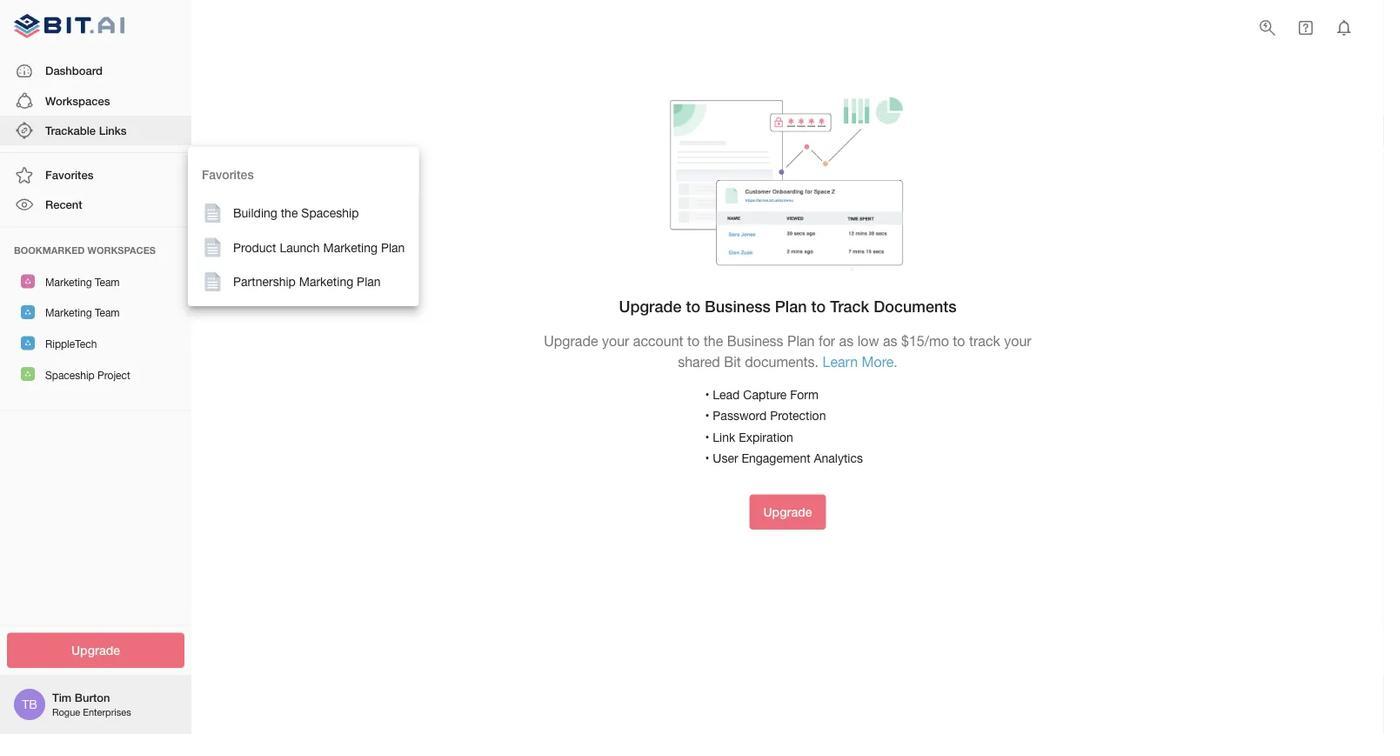 Task type: describe. For each thing, give the bounding box(es) containing it.
engagement
[[742, 451, 811, 466]]

track
[[969, 333, 1001, 350]]

product launch marketing plan link
[[188, 230, 419, 265]]

enterprises
[[83, 707, 131, 718]]

documents
[[874, 297, 957, 316]]

spaceship inside button
[[45, 369, 95, 381]]

favorites inside menu
[[202, 168, 254, 182]]

bookmarked workspaces
[[14, 245, 156, 256]]

upgrade your account to the business plan for as low as $15/mo to track your shared bit documents.
[[544, 333, 1032, 370]]

1 your from the left
[[602, 333, 630, 350]]

lead
[[713, 387, 740, 402]]

2 marketing team from the top
[[45, 307, 120, 319]]

2 • from the top
[[705, 409, 710, 423]]

documents.
[[745, 354, 819, 370]]

recent
[[45, 198, 82, 211]]

the inside menu item
[[281, 206, 298, 220]]

rippletech button
[[0, 328, 191, 359]]

burton
[[75, 691, 110, 705]]

links
[[99, 124, 127, 137]]

project
[[97, 369, 130, 381]]

trackable
[[45, 124, 96, 137]]

analytics
[[814, 451, 863, 466]]

favorites button
[[0, 160, 191, 190]]

1 • from the top
[[705, 387, 710, 402]]

marketing down product launch marketing plan
[[299, 275, 354, 289]]

password
[[713, 409, 767, 423]]

account
[[633, 333, 684, 350]]

business inside upgrade your account to the business plan for as low as $15/mo to track your shared bit documents.
[[727, 333, 784, 350]]

bookmarked
[[14, 245, 85, 256]]

rogue
[[52, 707, 80, 718]]

marketing down bookmarked workspaces
[[45, 276, 92, 288]]

learn
[[823, 354, 858, 370]]

tim
[[52, 691, 72, 705]]

tb
[[22, 698, 37, 712]]

3 • from the top
[[705, 430, 710, 444]]

favorites inside button
[[45, 168, 93, 182]]

2 as from the left
[[883, 333, 898, 350]]

spaceship project button
[[0, 359, 191, 390]]

launch
[[280, 240, 320, 255]]

plan inside upgrade your account to the business plan for as low as $15/mo to track your shared bit documents.
[[788, 333, 815, 350]]

trackable links button
[[0, 116, 191, 145]]

4 • from the top
[[705, 451, 710, 466]]

1 team from the top
[[95, 276, 120, 288]]

upgrade to business plan to track documents
[[619, 297, 957, 316]]

the inside upgrade your account to the business plan for as low as $15/mo to track your shared bit documents.
[[704, 333, 723, 350]]

0 horizontal spatial upgrade button
[[7, 633, 185, 668]]

$15/mo
[[902, 333, 949, 350]]

expiration
[[739, 430, 794, 444]]

menu containing favorites
[[188, 147, 419, 306]]

marketing right launch
[[323, 240, 378, 255]]

learn more. link
[[823, 354, 898, 370]]



Task type: locate. For each thing, give the bounding box(es) containing it.
learn more.
[[823, 354, 898, 370]]

for
[[819, 333, 836, 350]]

dashboard button
[[0, 56, 191, 86]]

tim burton rogue enterprises
[[52, 691, 131, 718]]

marketing
[[323, 240, 378, 255], [299, 275, 354, 289], [45, 276, 92, 288], [45, 307, 92, 319]]

partnership marketing plan
[[233, 275, 381, 289]]

shared
[[678, 354, 720, 370]]

•
[[705, 387, 710, 402], [705, 409, 710, 423], [705, 430, 710, 444], [705, 451, 710, 466]]

protection
[[770, 409, 826, 423]]

spaceship project
[[45, 369, 130, 381]]

1 marketing team button from the top
[[0, 266, 191, 297]]

spaceship
[[301, 206, 359, 220], [45, 369, 95, 381]]

upgrade button up the burton
[[7, 633, 185, 668]]

user
[[713, 451, 739, 466]]

upgrade button down engagement
[[750, 495, 826, 530]]

spaceship up product launch marketing plan
[[301, 206, 359, 220]]

partnership marketing plan menu item
[[188, 265, 419, 299]]

0 vertical spatial team
[[95, 276, 120, 288]]

product launch marketing plan menu item
[[188, 230, 419, 265]]

team down workspaces
[[95, 276, 120, 288]]

the right building
[[281, 206, 298, 220]]

1 horizontal spatial as
[[883, 333, 898, 350]]

favorites up building
[[202, 168, 254, 182]]

low
[[858, 333, 879, 350]]

form
[[790, 387, 819, 402]]

0 horizontal spatial your
[[602, 333, 630, 350]]

product launch marketing plan
[[233, 240, 405, 255]]

2 marketing team button from the top
[[0, 297, 191, 328]]

1 horizontal spatial spaceship
[[301, 206, 359, 220]]

• left password
[[705, 409, 710, 423]]

0 vertical spatial the
[[281, 206, 298, 220]]

workspaces button
[[0, 86, 191, 116]]

team
[[95, 276, 120, 288], [95, 307, 120, 319]]

trackable links
[[45, 124, 127, 137]]

marketing team button down bookmarked workspaces
[[0, 266, 191, 297]]

recent button
[[0, 190, 191, 220]]

0 horizontal spatial the
[[281, 206, 298, 220]]

marketing team
[[45, 276, 120, 288], [45, 307, 120, 319]]

building
[[233, 206, 277, 220]]

1 vertical spatial spaceship
[[45, 369, 95, 381]]

spaceship down rippletech
[[45, 369, 95, 381]]

link
[[713, 430, 736, 444]]

workspaces
[[45, 94, 110, 107]]

building the spaceship menu item
[[188, 196, 419, 230]]

1 horizontal spatial upgrade button
[[750, 495, 826, 530]]

bit
[[724, 354, 741, 370]]

1 horizontal spatial the
[[704, 333, 723, 350]]

1 horizontal spatial favorites
[[202, 168, 254, 182]]

your
[[602, 333, 630, 350], [1005, 333, 1032, 350]]

dashboard
[[45, 64, 103, 78]]

partnership
[[233, 275, 296, 289]]

0 vertical spatial spaceship
[[301, 206, 359, 220]]

1 marketing team from the top
[[45, 276, 120, 288]]

marketing team down bookmarked workspaces
[[45, 276, 120, 288]]

plan
[[381, 240, 405, 255], [357, 275, 381, 289], [775, 297, 807, 316], [788, 333, 815, 350]]

as right low
[[883, 333, 898, 350]]

your left account
[[602, 333, 630, 350]]

0 vertical spatial marketing team
[[45, 276, 120, 288]]

rippletech
[[45, 338, 97, 350]]

more.
[[862, 354, 898, 370]]

as right for
[[839, 333, 854, 350]]

0 horizontal spatial spaceship
[[45, 369, 95, 381]]

menu
[[188, 147, 419, 306]]

• lead capture form • password protection • link expiration • user engagement analytics
[[705, 387, 863, 466]]

1 vertical spatial marketing team
[[45, 307, 120, 319]]

1 vertical spatial the
[[704, 333, 723, 350]]

0 vertical spatial business
[[705, 297, 771, 316]]

building the spaceship link
[[188, 196, 419, 230]]

track
[[830, 297, 870, 316]]

upgrade button
[[750, 495, 826, 530], [7, 633, 185, 668]]

marketing up rippletech
[[45, 307, 92, 319]]

1 horizontal spatial your
[[1005, 333, 1032, 350]]

• left link
[[705, 430, 710, 444]]

building the spaceship
[[233, 206, 359, 220]]

as
[[839, 333, 854, 350], [883, 333, 898, 350]]

2 your from the left
[[1005, 333, 1032, 350]]

your right track
[[1005, 333, 1032, 350]]

2 team from the top
[[95, 307, 120, 319]]

spaceship inside menu item
[[301, 206, 359, 220]]

favorites up recent
[[45, 168, 93, 182]]

the
[[281, 206, 298, 220], [704, 333, 723, 350]]

workspaces
[[87, 245, 156, 256]]

marketing team button
[[0, 266, 191, 297], [0, 297, 191, 328]]

the up shared
[[704, 333, 723, 350]]

0 horizontal spatial favorites
[[45, 168, 93, 182]]

team up rippletech button
[[95, 307, 120, 319]]

upgrade inside upgrade your account to the business plan for as low as $15/mo to track your shared bit documents.
[[544, 333, 598, 350]]

• left lead
[[705, 387, 710, 402]]

• left the user
[[705, 451, 710, 466]]

product
[[233, 240, 276, 255]]

1 vertical spatial team
[[95, 307, 120, 319]]

1 vertical spatial upgrade button
[[7, 633, 185, 668]]

business
[[705, 297, 771, 316], [727, 333, 784, 350]]

marketing team up rippletech
[[45, 307, 120, 319]]

favorites
[[202, 168, 254, 182], [45, 168, 93, 182]]

0 vertical spatial upgrade button
[[750, 495, 826, 530]]

upgrade
[[619, 297, 682, 316], [544, 333, 598, 350], [764, 505, 812, 520], [71, 644, 120, 658]]

1 vertical spatial business
[[727, 333, 784, 350]]

1 as from the left
[[839, 333, 854, 350]]

to
[[686, 297, 701, 316], [812, 297, 826, 316], [688, 333, 700, 350], [953, 333, 966, 350]]

0 horizontal spatial as
[[839, 333, 854, 350]]

partnership marketing plan link
[[188, 265, 419, 299]]

marketing team button up rippletech
[[0, 297, 191, 328]]

capture
[[743, 387, 787, 402]]



Task type: vqa. For each thing, say whether or not it's contained in the screenshot.
second created from the bottom
no



